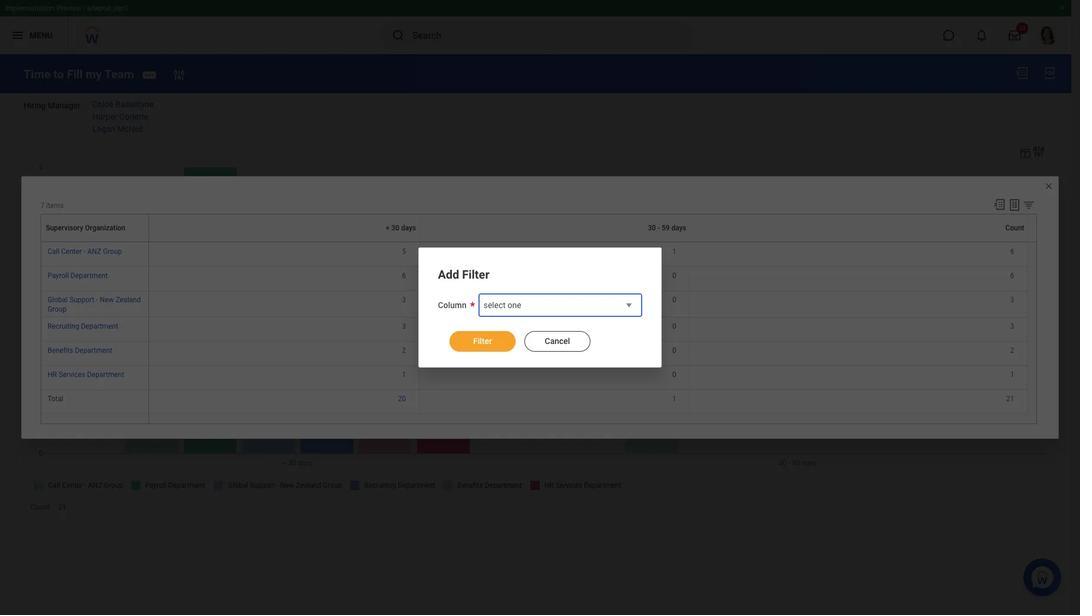 Task type: vqa. For each thing, say whether or not it's contained in the screenshot.
LOCATION image
no



Task type: describe. For each thing, give the bounding box(es) containing it.
items
[[46, 202, 64, 210]]

time to fill my team link
[[24, 67, 134, 81]]

profile logan mcneil element
[[1032, 22, 1065, 48]]

close environment banner image
[[1059, 4, 1066, 11]]

logan mcneil
[[92, 125, 143, 134]]

logan mcneil link
[[92, 125, 143, 134]]

3 0 button from the top
[[673, 322, 679, 332]]

7 items
[[40, 202, 64, 210]]

column
[[438, 301, 467, 310]]

benefits
[[48, 347, 73, 355]]

hr services department
[[48, 371, 124, 379]]

cancel
[[545, 337, 571, 346]]

0 vertical spatial filter
[[462, 268, 490, 282]]

6 button for 1
[[1011, 247, 1017, 256]]

- for global support - new zealand group
[[96, 296, 98, 304]]

benefits department
[[48, 347, 112, 355]]

select
[[484, 301, 506, 310]]

benefits department link
[[48, 344, 112, 355]]

6 for 1
[[1011, 247, 1015, 256]]

center
[[61, 247, 82, 256]]

search image
[[391, 28, 405, 42]]

0 for fourth "0" button from the top of the page
[[673, 347, 677, 355]]

call center - anz group link
[[48, 245, 122, 256]]

harper corlette
[[92, 112, 149, 122]]

mcneil
[[117, 125, 143, 134]]

2 30 from the left
[[648, 224, 656, 232]]

notifications large image
[[977, 29, 988, 41]]

global
[[48, 296, 68, 304]]

add
[[438, 268, 460, 282]]

anz
[[87, 247, 101, 256]]

59
[[662, 224, 670, 232]]

1 horizontal spatial 21 button
[[1007, 395, 1017, 404]]

harper
[[92, 112, 117, 122]]

department for payroll department
[[71, 272, 108, 280]]

implementation preview -   adeptai_dpt1
[[5, 4, 128, 12]]

supervisory
[[46, 224, 83, 232]]

6 for 0
[[1011, 272, 1015, 280]]

filter inside button
[[474, 337, 493, 346]]

items selected list
[[92, 100, 174, 134]]

< 30 days
[[386, 224, 416, 232]]

hiring manager
[[24, 101, 81, 110]]

0 for 4th "0" button from the bottom
[[673, 296, 677, 304]]

5 0 button from the top
[[673, 370, 679, 380]]

chloé
[[92, 100, 113, 109]]

<
[[386, 224, 390, 232]]

export to excel image for export to worksheets image
[[994, 198, 1007, 211]]

region inside "add filter" dialog
[[438, 322, 643, 353]]

0 for third "0" button
[[673, 323, 677, 331]]

2 for 1st 2 button from the left
[[402, 347, 406, 355]]

20
[[398, 395, 406, 403]]

export to excel image for view printable version (pdf) icon
[[1016, 66, 1030, 80]]

export to worksheets image
[[1009, 198, 1023, 213]]

1 days from the left
[[401, 224, 416, 232]]

organization
[[85, 224, 125, 232]]

21 for '21' button to the right
[[1007, 395, 1015, 403]]

time to fill my team main content
[[0, 54, 1072, 537]]

group inside global support - new zealand group
[[48, 306, 67, 314]]

fill
[[67, 67, 83, 81]]

change selection image
[[172, 68, 187, 82]]

inbox large image
[[1010, 29, 1021, 41]]

one
[[508, 301, 522, 310]]



Task type: locate. For each thing, give the bounding box(es) containing it.
count
[[1006, 224, 1025, 232], [31, 503, 49, 512]]

configure and view chart data image
[[1020, 147, 1033, 160]]

total element
[[48, 393, 63, 403]]

7
[[40, 202, 44, 210]]

select one button
[[479, 294, 643, 318]]

1 vertical spatial group
[[48, 306, 67, 314]]

1 row element from the left
[[42, 214, 151, 242]]

0 vertical spatial count
[[1006, 224, 1025, 232]]

30
[[392, 224, 400, 232], [648, 224, 656, 232]]

implementation preview -   adeptai_dpt1 banner
[[0, 0, 1072, 54]]

30 right <
[[392, 224, 400, 232]]

zealand
[[116, 296, 141, 304]]

21 button inside time to fill my team main content
[[58, 503, 68, 512]]

0 vertical spatial 21 button
[[1007, 395, 1017, 404]]

1 vertical spatial export to excel image
[[994, 198, 1007, 211]]

manager
[[48, 101, 81, 110]]

hr
[[48, 371, 57, 379]]

preview
[[56, 4, 81, 12]]

export to excel image left view printable version (pdf) icon
[[1016, 66, 1030, 80]]

harper corlette link
[[92, 112, 149, 122]]

2
[[402, 347, 406, 355], [1011, 347, 1015, 355]]

1 horizontal spatial count
[[1006, 224, 1025, 232]]

payroll
[[48, 272, 69, 280]]

21 button
[[1007, 395, 1017, 404], [58, 503, 68, 512]]

recruiting department
[[48, 323, 118, 331]]

5 button
[[402, 247, 408, 256]]

- left new
[[96, 296, 98, 304]]

recruiting
[[48, 323, 79, 331]]

implementation
[[5, 4, 55, 12]]

services
[[59, 371, 85, 379]]

2 for first 2 button from the right
[[1011, 347, 1015, 355]]

supervisory organization
[[46, 224, 125, 232]]

new
[[100, 296, 114, 304]]

3 button
[[402, 295, 408, 305], [1011, 295, 1017, 305], [402, 322, 408, 332], [1011, 322, 1017, 332]]

days right 59
[[672, 224, 687, 232]]

-
[[83, 4, 86, 12], [658, 224, 660, 232], [84, 247, 86, 256], [96, 296, 98, 304]]

0 button
[[673, 271, 679, 281], [673, 295, 679, 305], [673, 322, 679, 332], [673, 346, 679, 356], [673, 370, 679, 380]]

1 2 from the left
[[402, 347, 406, 355]]

21 inside time to fill my team main content
[[58, 503, 66, 512]]

adeptai_dpt1
[[87, 4, 128, 12]]

0 horizontal spatial 2
[[402, 347, 406, 355]]

team
[[104, 67, 134, 81]]

count inside time to fill my team main content
[[31, 503, 49, 512]]

1 vertical spatial 21 button
[[58, 503, 68, 512]]

global support - new zealand group link
[[48, 294, 141, 314]]

1 horizontal spatial export to excel image
[[1016, 66, 1030, 80]]

close image
[[1045, 182, 1055, 191]]

hiring
[[24, 101, 46, 110]]

- right the "preview"
[[83, 4, 86, 12]]

- for implementation preview -   adeptai_dpt1
[[83, 4, 86, 12]]

logan
[[92, 125, 115, 134]]

2 days from the left
[[672, 224, 687, 232]]

department right services on the bottom left of the page
[[87, 371, 124, 379]]

support
[[69, 296, 94, 304]]

- inside global support - new zealand group
[[96, 296, 98, 304]]

0 horizontal spatial 21 button
[[58, 503, 68, 512]]

group right the anz
[[103, 247, 122, 256]]

2 button
[[402, 346, 408, 356], [1011, 346, 1017, 356]]

6 button for 0
[[1011, 271, 1017, 281]]

1 vertical spatial filter
[[474, 337, 493, 346]]

0 horizontal spatial days
[[401, 224, 416, 232]]

row element
[[42, 214, 151, 242], [149, 214, 1031, 242]]

call center - anz group
[[48, 247, 122, 256]]

recruiting department link
[[48, 320, 118, 331]]

0
[[673, 272, 677, 280], [673, 296, 677, 304], [673, 323, 677, 331], [673, 347, 677, 355], [673, 371, 677, 379]]

my
[[86, 67, 102, 81]]

1 horizontal spatial group
[[103, 247, 122, 256]]

21 for '21' button in the time to fill my team main content
[[58, 503, 66, 512]]

0 horizontal spatial 21
[[58, 503, 66, 512]]

row element containing supervisory organization
[[42, 214, 151, 242]]

select to filter grid data image
[[1023, 199, 1036, 211]]

5
[[402, 247, 406, 256]]

add filter
[[438, 268, 490, 282]]

6
[[1011, 247, 1015, 256], [402, 272, 406, 280], [1011, 272, 1015, 280]]

0 horizontal spatial group
[[48, 306, 67, 314]]

0 horizontal spatial 30
[[392, 224, 400, 232]]

1 horizontal spatial 2 button
[[1011, 346, 1017, 356]]

global support - new zealand group
[[48, 296, 141, 314]]

2 2 button from the left
[[1011, 346, 1017, 356]]

department up hr services department link
[[75, 347, 112, 355]]

- inside banner
[[83, 4, 86, 12]]

department for recruiting department
[[81, 323, 118, 331]]

30 - 59 days
[[648, 224, 687, 232]]

5 0 from the top
[[673, 371, 677, 379]]

2 row element from the left
[[149, 214, 1031, 242]]

department
[[71, 272, 108, 280], [81, 323, 118, 331], [75, 347, 112, 355], [87, 371, 124, 379]]

2 0 from the top
[[673, 296, 677, 304]]

0 for 5th "0" button from the top
[[673, 371, 677, 379]]

1 0 from the top
[[673, 272, 677, 280]]

0 vertical spatial group
[[103, 247, 122, 256]]

department down call center - anz group
[[71, 272, 108, 280]]

department down global support - new zealand group
[[81, 323, 118, 331]]

6 button
[[1011, 247, 1017, 256], [402, 271, 408, 281], [1011, 271, 1017, 281]]

group down global
[[48, 306, 67, 314]]

chloé ballantyne
[[92, 100, 154, 109]]

1 horizontal spatial 2
[[1011, 347, 1015, 355]]

filter down select
[[474, 337, 493, 346]]

region containing filter
[[438, 322, 643, 353]]

1 horizontal spatial 21
[[1007, 395, 1015, 403]]

total
[[48, 395, 63, 403]]

payroll department
[[48, 272, 108, 280]]

30 left 59
[[648, 224, 656, 232]]

group inside call center - anz group link
[[103, 247, 122, 256]]

ballantyne
[[116, 100, 154, 109]]

4 0 button from the top
[[673, 346, 679, 356]]

20 button
[[398, 395, 408, 404]]

1 2 button from the left
[[402, 346, 408, 356]]

- for call center - anz group
[[84, 247, 86, 256]]

time to fill my team
[[24, 67, 134, 81]]

0 horizontal spatial 2 button
[[402, 346, 408, 356]]

filter right the add
[[462, 268, 490, 282]]

1 30 from the left
[[392, 224, 400, 232]]

1 button
[[673, 247, 679, 256], [402, 370, 408, 380], [1011, 370, 1017, 380], [673, 395, 679, 404]]

1 horizontal spatial days
[[672, 224, 687, 232]]

select one
[[484, 301, 522, 310]]

chloé ballantyne link
[[92, 100, 154, 109]]

hr services department link
[[48, 369, 124, 379]]

- left 59
[[658, 224, 660, 232]]

- left the anz
[[84, 247, 86, 256]]

1 0 button from the top
[[673, 271, 679, 281]]

view printable version (pdf) image
[[1044, 66, 1058, 80]]

call
[[48, 247, 59, 256]]

time
[[24, 67, 51, 81]]

0 horizontal spatial export to excel image
[[994, 198, 1007, 211]]

0 vertical spatial export to excel image
[[1016, 66, 1030, 80]]

1 vertical spatial count
[[31, 503, 49, 512]]

2 0 button from the top
[[673, 295, 679, 305]]

2 2 from the left
[[1011, 347, 1015, 355]]

payroll department link
[[48, 270, 108, 280]]

filter
[[462, 268, 490, 282], [474, 337, 493, 346]]

toolbar
[[989, 198, 1038, 214]]

department for benefits department
[[75, 347, 112, 355]]

days right <
[[401, 224, 416, 232]]

1 horizontal spatial 30
[[648, 224, 656, 232]]

3 0 from the top
[[673, 323, 677, 331]]

1
[[673, 247, 677, 256], [402, 371, 406, 379], [1011, 371, 1015, 379], [673, 395, 677, 403]]

4 0 from the top
[[673, 347, 677, 355]]

group
[[103, 247, 122, 256], [48, 306, 67, 314]]

region
[[438, 322, 643, 353]]

row element containing < 30 days
[[149, 214, 1031, 242]]

corlette
[[119, 112, 149, 122]]

add filter dialog
[[419, 248, 662, 368]]

count inside row element
[[1006, 224, 1025, 232]]

filter button
[[450, 331, 516, 352]]

1 vertical spatial 21
[[58, 503, 66, 512]]

0 for 5th "0" button from the bottom of the page
[[673, 272, 677, 280]]

export to excel image
[[1016, 66, 1030, 80], [994, 198, 1007, 211]]

export to excel image left export to worksheets image
[[994, 198, 1007, 211]]

0 vertical spatial 21
[[1007, 395, 1015, 403]]

cancel button
[[525, 331, 591, 352]]

3
[[402, 296, 406, 304], [1011, 296, 1015, 304], [402, 323, 406, 331], [1011, 323, 1015, 331]]

to
[[54, 67, 64, 81]]

21
[[1007, 395, 1015, 403], [58, 503, 66, 512]]

days
[[401, 224, 416, 232], [672, 224, 687, 232]]

0 horizontal spatial count
[[31, 503, 49, 512]]



